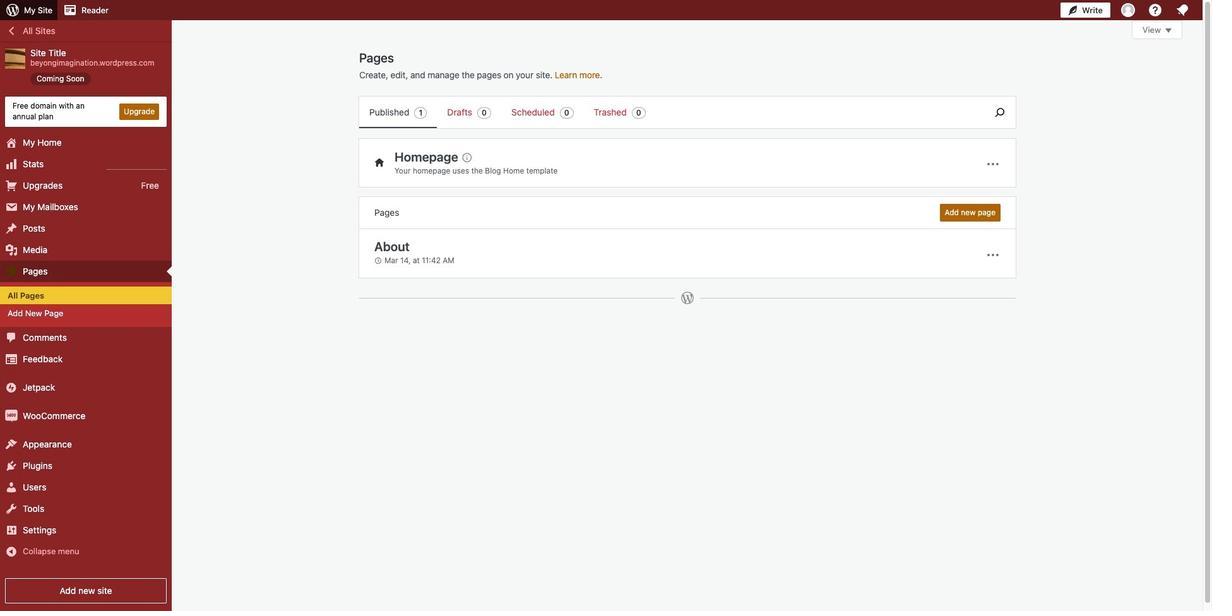 Task type: vqa. For each thing, say whether or not it's contained in the screenshot.
Manage your notifications icon
yes



Task type: locate. For each thing, give the bounding box(es) containing it.
open search image
[[985, 105, 1016, 120]]

1 toggle menu image from the top
[[986, 157, 1001, 172]]

img image
[[5, 381, 18, 394], [5, 410, 18, 423]]

2 img image from the top
[[5, 410, 18, 423]]

0 vertical spatial toggle menu image
[[986, 157, 1001, 172]]

toggle menu image
[[986, 157, 1001, 172], [986, 247, 1001, 262]]

1 vertical spatial toggle menu image
[[986, 247, 1001, 262]]

closed image
[[1166, 28, 1172, 33]]

menu
[[359, 97, 978, 128]]

main content
[[359, 20, 1183, 318]]

None search field
[[985, 97, 1016, 128]]

1 vertical spatial img image
[[5, 410, 18, 423]]

0 vertical spatial img image
[[5, 381, 18, 394]]



Task type: describe. For each thing, give the bounding box(es) containing it.
my profile image
[[1122, 3, 1136, 17]]

highest hourly views 0 image
[[107, 161, 167, 170]]

2 toggle menu image from the top
[[986, 247, 1001, 262]]

1 img image from the top
[[5, 381, 18, 394]]

manage your notifications image
[[1176, 3, 1191, 18]]

more information image
[[461, 151, 472, 163]]

help image
[[1148, 3, 1164, 18]]



